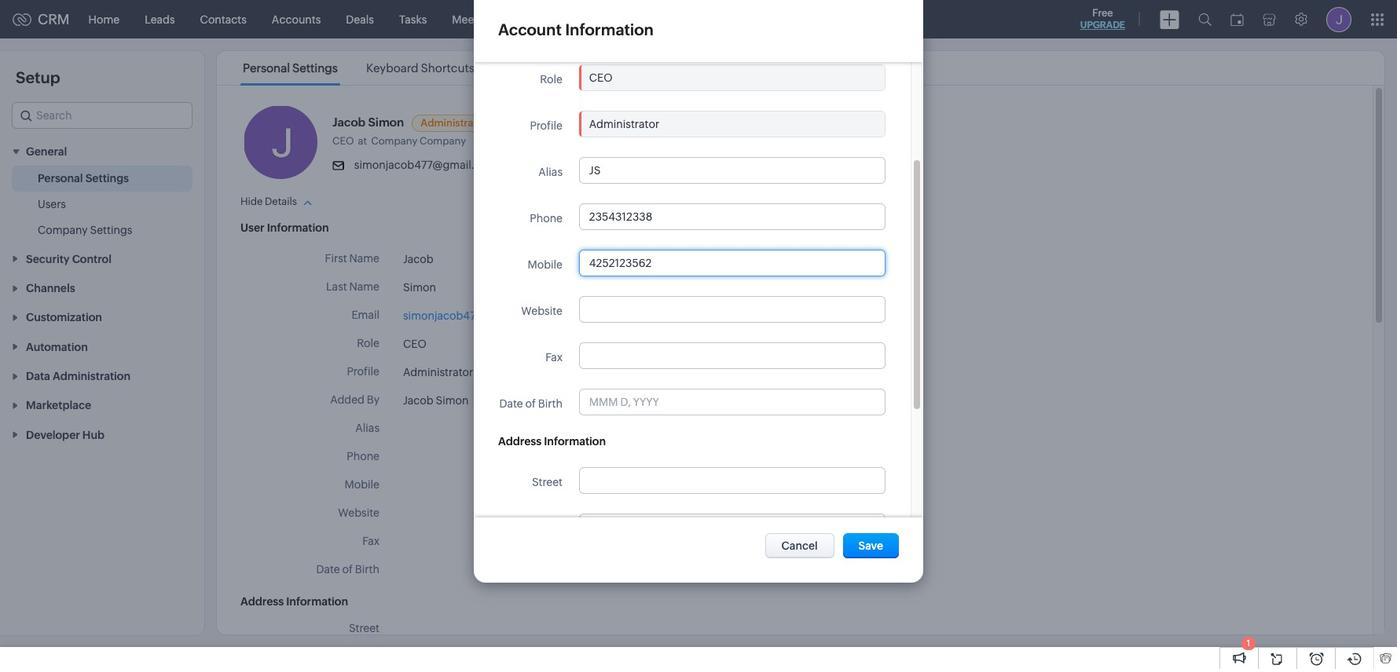 Task type: describe. For each thing, give the bounding box(es) containing it.
at
[[358, 135, 367, 147]]

1 vertical spatial simonjacob477@gmail.com
[[403, 310, 546, 322]]

mon,
[[479, 396, 501, 407]]

last
[[326, 281, 347, 293]]

0 vertical spatial role
[[540, 73, 563, 86]]

setup
[[16, 68, 60, 86]]

jacob simon for administrator
[[333, 116, 404, 129]]

ceo at company company
[[333, 135, 466, 147]]

reports link
[[562, 0, 628, 38]]

0 horizontal spatial profile
[[347, 366, 380, 378]]

profile element
[[1317, 0, 1362, 38]]

nov
[[515, 396, 533, 407]]

leads
[[145, 13, 175, 26]]

2023
[[535, 396, 557, 407]]

administrator for jacob simon
[[421, 117, 487, 129]]

shortcuts
[[421, 61, 475, 75]]

accounts
[[272, 13, 321, 26]]

0 vertical spatial of
[[526, 398, 536, 410]]

user
[[241, 222, 265, 234]]

administrator for profile
[[403, 366, 473, 379]]

ceo for ceo
[[403, 338, 427, 351]]

company settings link
[[38, 223, 132, 238]]

save button
[[843, 533, 899, 559]]

user information
[[241, 222, 329, 234]]

accounts link
[[259, 0, 334, 38]]

1 vertical spatial simon
[[403, 281, 436, 294]]

0 vertical spatial birth
[[538, 398, 563, 410]]

1 vertical spatial alias
[[356, 422, 380, 435]]

name for first name
[[349, 252, 380, 265]]

1 vertical spatial fax
[[362, 535, 380, 548]]

0 horizontal spatial address information
[[241, 596, 348, 608]]

personal inside general region
[[38, 172, 83, 185]]

12:54
[[559, 396, 583, 407]]

1 horizontal spatial company
[[371, 135, 418, 147]]

0 vertical spatial phone
[[530, 212, 563, 225]]

0 horizontal spatial street
[[349, 623, 380, 635]]

profile image
[[1327, 7, 1352, 32]]

search image
[[1199, 13, 1212, 26]]

1 vertical spatial jacob
[[403, 253, 434, 266]]

0 horizontal spatial role
[[357, 337, 380, 350]]

simonjacob477@gmail.com link
[[403, 310, 546, 322]]

account information
[[498, 20, 654, 39]]

1 horizontal spatial address
[[498, 435, 542, 448]]

keyboard shortcuts
[[366, 61, 475, 75]]

0 horizontal spatial date of birth
[[316, 564, 380, 576]]

last name
[[326, 281, 380, 293]]

personal settings link for keyboard shortcuts link
[[241, 61, 340, 75]]

search element
[[1189, 0, 1222, 39]]

1 vertical spatial date
[[316, 564, 340, 576]]

calls link
[[512, 0, 562, 38]]

campaigns link
[[628, 0, 711, 38]]

cancel
[[782, 540, 818, 552]]

settings for company settings link
[[90, 224, 132, 237]]

tasks link
[[387, 0, 440, 38]]

first name
[[325, 252, 380, 265]]

simon for administrator
[[368, 116, 404, 129]]

ceo for ceo at company company
[[333, 135, 354, 147]]

0 horizontal spatial address
[[241, 596, 284, 608]]

details
[[265, 196, 297, 208]]

tasks
[[399, 13, 427, 26]]

0 vertical spatial simonjacob477@gmail.com
[[354, 159, 498, 171]]

added by
[[330, 394, 380, 406]]

settings for users "link" the personal settings link
[[85, 172, 129, 185]]

1
[[1247, 639, 1251, 649]]

home link
[[76, 0, 132, 38]]

keyboard shortcuts link
[[364, 61, 477, 75]]

general button
[[0, 137, 204, 166]]

added
[[330, 394, 365, 406]]

MMM D, YYYY text field
[[580, 390, 885, 415]]

1 vertical spatial phone
[[347, 450, 380, 463]]

save
[[859, 540, 884, 552]]

1 horizontal spatial profile
[[530, 119, 563, 132]]

1 horizontal spatial fax
[[546, 351, 563, 364]]



Task type: vqa. For each thing, say whether or not it's contained in the screenshot.
the bottom Profile
yes



Task type: locate. For each thing, give the bounding box(es) containing it.
name for last name
[[349, 281, 380, 293]]

jacob up at
[[333, 116, 366, 129]]

1 horizontal spatial date
[[500, 398, 523, 410]]

0 horizontal spatial of
[[342, 564, 353, 576]]

2 vertical spatial settings
[[90, 224, 132, 237]]

settings inside the personal settings link
[[85, 172, 129, 185]]

name right "first"
[[349, 252, 380, 265]]

ceo left at
[[333, 135, 354, 147]]

hide details link
[[241, 196, 312, 208]]

date of birth
[[500, 398, 563, 410], [316, 564, 380, 576]]

1 horizontal spatial date of birth
[[500, 398, 563, 410]]

1 horizontal spatial address information
[[498, 435, 606, 448]]

fax
[[546, 351, 563, 364], [362, 535, 380, 548]]

0 vertical spatial simon
[[368, 116, 404, 129]]

personal settings inside general region
[[38, 172, 129, 185]]

simon left mon, at the bottom left of page
[[436, 395, 469, 407]]

crm
[[38, 11, 70, 28]]

name right last
[[349, 281, 380, 293]]

address
[[498, 435, 542, 448], [241, 596, 284, 608]]

0 vertical spatial address
[[498, 435, 542, 448]]

leads link
[[132, 0, 188, 38]]

simon up ceo at company company
[[368, 116, 404, 129]]

1 vertical spatial street
[[349, 623, 380, 635]]

by
[[367, 394, 380, 406]]

alias
[[539, 166, 563, 178], [356, 422, 380, 435]]

jacob
[[333, 116, 366, 129], [403, 253, 434, 266], [403, 395, 434, 407]]

1 vertical spatial personal
[[38, 172, 83, 185]]

administrator down simonjacob477@gmail.com link
[[403, 366, 473, 379]]

first
[[325, 252, 347, 265]]

1 vertical spatial address
[[241, 596, 284, 608]]

simon up simonjacob477@gmail.com link
[[403, 281, 436, 294]]

0 horizontal spatial alias
[[356, 422, 380, 435]]

date
[[500, 398, 523, 410], [316, 564, 340, 576]]

0 vertical spatial website
[[521, 305, 563, 318]]

keyboard
[[366, 61, 419, 75]]

simon
[[368, 116, 404, 129], [403, 281, 436, 294], [436, 395, 469, 407]]

simonjacob477@gmail.com
[[354, 159, 498, 171], [403, 310, 546, 322]]

1 horizontal spatial role
[[540, 73, 563, 86]]

free
[[1093, 7, 1114, 19]]

1 horizontal spatial mobile
[[528, 259, 563, 271]]

settings inside company settings link
[[90, 224, 132, 237]]

0 horizontal spatial personal
[[38, 172, 83, 185]]

meetings link
[[440, 0, 512, 38]]

1 horizontal spatial personal settings link
[[241, 61, 340, 75]]

1 horizontal spatial personal settings
[[243, 61, 338, 75]]

1 vertical spatial date of birth
[[316, 564, 380, 576]]

list
[[229, 51, 489, 85]]

0 vertical spatial personal settings link
[[241, 61, 340, 75]]

1 vertical spatial profile
[[347, 366, 380, 378]]

of
[[526, 398, 536, 410], [342, 564, 353, 576]]

0 horizontal spatial phone
[[347, 450, 380, 463]]

None text field
[[580, 65, 885, 90], [580, 112, 885, 137], [580, 158, 885, 183], [580, 297, 885, 322], [580, 344, 885, 369], [580, 469, 885, 494], [580, 65, 885, 90], [580, 112, 885, 137], [580, 158, 885, 183], [580, 297, 885, 322], [580, 344, 885, 369], [580, 469, 885, 494]]

hide details
[[241, 196, 297, 208]]

general
[[26, 146, 67, 158]]

jacob simon for mon, 27 nov 2023 12:54 pm
[[403, 395, 469, 407]]

personal up users
[[38, 172, 83, 185]]

settings
[[292, 61, 338, 75], [85, 172, 129, 185], [90, 224, 132, 237]]

1 vertical spatial mobile
[[345, 479, 380, 491]]

hide
[[241, 196, 263, 208]]

jacob right by
[[403, 395, 434, 407]]

account
[[498, 20, 562, 39]]

free upgrade
[[1081, 7, 1126, 31]]

role down email
[[357, 337, 380, 350]]

jacob simon left mon, at the bottom left of page
[[403, 395, 469, 407]]

0 vertical spatial mobile
[[528, 259, 563, 271]]

0 vertical spatial street
[[532, 476, 563, 489]]

company company link
[[371, 135, 470, 147]]

0 vertical spatial date of birth
[[500, 398, 563, 410]]

personal settings link for users "link"
[[38, 171, 129, 187]]

0 vertical spatial personal
[[243, 61, 290, 75]]

1 horizontal spatial phone
[[530, 212, 563, 225]]

0 horizontal spatial mobile
[[345, 479, 380, 491]]

0 vertical spatial date
[[500, 398, 523, 410]]

1 vertical spatial role
[[357, 337, 380, 350]]

0 vertical spatial name
[[349, 252, 380, 265]]

0 horizontal spatial personal settings link
[[38, 171, 129, 187]]

contacts
[[200, 13, 247, 26]]

ceo down simonjacob477@gmail.com link
[[403, 338, 427, 351]]

list containing personal settings
[[229, 51, 489, 85]]

home
[[89, 13, 120, 26]]

1 vertical spatial birth
[[355, 564, 380, 576]]

personal settings link down accounts in the top left of the page
[[241, 61, 340, 75]]

0 horizontal spatial fax
[[362, 535, 380, 548]]

crm link
[[13, 11, 70, 28]]

1 name from the top
[[349, 252, 380, 265]]

0 horizontal spatial company
[[38, 224, 88, 237]]

jacob for administrator
[[333, 116, 366, 129]]

jacob simon up at
[[333, 116, 404, 129]]

role
[[540, 73, 563, 86], [357, 337, 380, 350]]

users link
[[38, 197, 66, 213]]

1 horizontal spatial of
[[526, 398, 536, 410]]

1 horizontal spatial street
[[532, 476, 563, 489]]

ceo
[[333, 135, 354, 147], [403, 338, 427, 351]]

personal settings link down general dropdown button at the left top of page
[[38, 171, 129, 187]]

0 vertical spatial ceo
[[333, 135, 354, 147]]

address information
[[498, 435, 606, 448], [241, 596, 348, 608]]

personal inside list
[[243, 61, 290, 75]]

administrator
[[421, 117, 487, 129], [403, 366, 473, 379]]

role down account
[[540, 73, 563, 86]]

0 horizontal spatial ceo
[[333, 135, 354, 147]]

deals link
[[334, 0, 387, 38]]

company down users "link"
[[38, 224, 88, 237]]

profile
[[530, 119, 563, 132], [347, 366, 380, 378]]

0 vertical spatial settings
[[292, 61, 338, 75]]

jacob right first name
[[403, 253, 434, 266]]

personal settings down accounts in the top left of the page
[[243, 61, 338, 75]]

0 horizontal spatial birth
[[355, 564, 380, 576]]

company
[[371, 135, 418, 147], [420, 135, 466, 147], [38, 224, 88, 237]]

0 vertical spatial profile
[[530, 119, 563, 132]]

1 vertical spatial address information
[[241, 596, 348, 608]]

0 vertical spatial fax
[[546, 351, 563, 364]]

2 vertical spatial jacob
[[403, 395, 434, 407]]

name
[[349, 252, 380, 265], [349, 281, 380, 293]]

jacob for mon, 27 nov 2023 12:54 pm
[[403, 395, 434, 407]]

personal settings down general dropdown button at the left top of page
[[38, 172, 129, 185]]

0 vertical spatial address information
[[498, 435, 606, 448]]

phone
[[530, 212, 563, 225], [347, 450, 380, 463]]

0 horizontal spatial personal settings
[[38, 172, 129, 185]]

1 vertical spatial personal settings
[[38, 172, 129, 185]]

birth
[[538, 398, 563, 410], [355, 564, 380, 576]]

1 horizontal spatial personal
[[243, 61, 290, 75]]

information
[[565, 20, 654, 39], [267, 222, 329, 234], [544, 435, 606, 448], [286, 596, 348, 608]]

1 horizontal spatial website
[[521, 305, 563, 318]]

0 horizontal spatial date
[[316, 564, 340, 576]]

calendar image
[[1231, 13, 1244, 26]]

0 vertical spatial alias
[[539, 166, 563, 178]]

mon, 27 nov 2023 12:54 pm
[[479, 396, 599, 407]]

reports
[[575, 13, 615, 26]]

0 horizontal spatial website
[[338, 507, 380, 520]]

2 vertical spatial simon
[[436, 395, 469, 407]]

company down shortcuts
[[420, 135, 466, 147]]

personal settings link inside list
[[241, 61, 340, 75]]

0 vertical spatial administrator
[[421, 117, 487, 129]]

1 vertical spatial settings
[[85, 172, 129, 185]]

2 name from the top
[[349, 281, 380, 293]]

27
[[503, 396, 513, 407]]

company inside general region
[[38, 224, 88, 237]]

2 horizontal spatial company
[[420, 135, 466, 147]]

website
[[521, 305, 563, 318], [338, 507, 380, 520]]

pm
[[585, 396, 599, 407]]

1 horizontal spatial birth
[[538, 398, 563, 410]]

personal settings inside list
[[243, 61, 338, 75]]

logo image
[[13, 13, 31, 26]]

1 vertical spatial jacob simon
[[403, 395, 469, 407]]

1 vertical spatial of
[[342, 564, 353, 576]]

1 horizontal spatial alias
[[539, 166, 563, 178]]

0 vertical spatial personal settings
[[243, 61, 338, 75]]

simon for mon, 27 nov 2023 12:54 pm
[[436, 395, 469, 407]]

1 vertical spatial ceo
[[403, 338, 427, 351]]

users
[[38, 198, 66, 211]]

calls
[[525, 13, 550, 26]]

None text field
[[580, 204, 885, 230], [580, 251, 885, 276], [580, 204, 885, 230], [580, 251, 885, 276]]

upgrade
[[1081, 20, 1126, 31]]

company settings
[[38, 224, 132, 237]]

deals
[[346, 13, 374, 26]]

personal
[[243, 61, 290, 75], [38, 172, 83, 185]]

1 vertical spatial name
[[349, 281, 380, 293]]

mobile
[[528, 259, 563, 271], [345, 479, 380, 491]]

0 vertical spatial jacob simon
[[333, 116, 404, 129]]

personal settings
[[243, 61, 338, 75], [38, 172, 129, 185]]

contacts link
[[188, 0, 259, 38]]

1 vertical spatial personal settings link
[[38, 171, 129, 187]]

1 horizontal spatial ceo
[[403, 338, 427, 351]]

administrator up "company company" link
[[421, 117, 487, 129]]

1 vertical spatial website
[[338, 507, 380, 520]]

meetings
[[452, 13, 500, 26]]

1 vertical spatial administrator
[[403, 366, 473, 379]]

personal down accounts link
[[243, 61, 290, 75]]

personal settings link
[[241, 61, 340, 75], [38, 171, 129, 187]]

general region
[[0, 166, 204, 244]]

cancel button
[[765, 533, 835, 559]]

campaigns
[[640, 13, 699, 26]]

email
[[352, 309, 380, 322]]

settings inside list
[[292, 61, 338, 75]]

street
[[532, 476, 563, 489], [349, 623, 380, 635]]

0 vertical spatial jacob
[[333, 116, 366, 129]]

company right at
[[371, 135, 418, 147]]

jacob simon
[[333, 116, 404, 129], [403, 395, 469, 407]]



